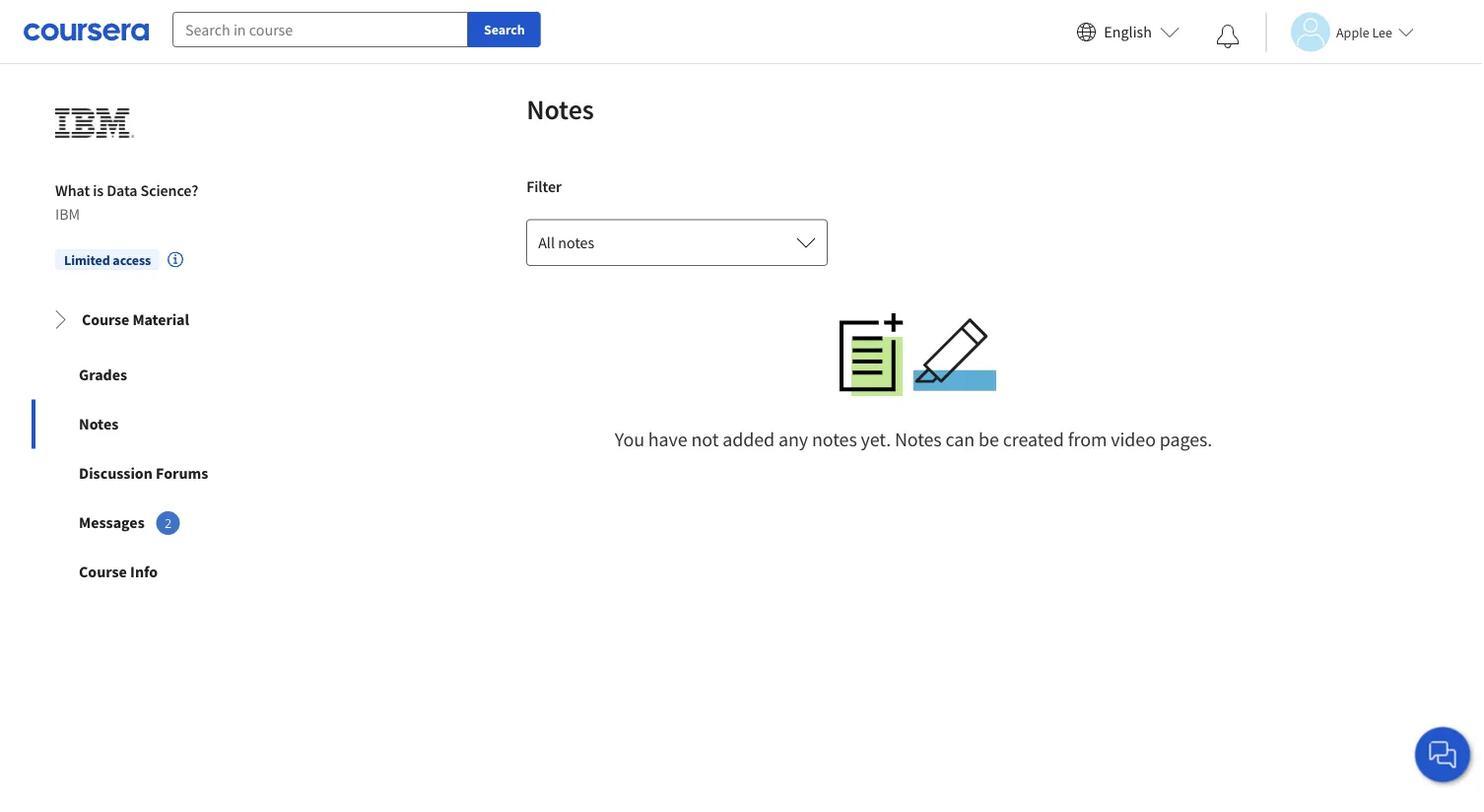Task type: locate. For each thing, give the bounding box(es) containing it.
filter
[[527, 176, 562, 196]]

can
[[946, 427, 975, 452]]

course inside dropdown button
[[82, 310, 129, 329]]

notes left can
[[895, 427, 942, 452]]

yet.
[[861, 427, 891, 452]]

english
[[1104, 22, 1152, 42]]

coursera image
[[24, 16, 149, 48]]

notes inside notes link
[[79, 414, 119, 434]]

what is data science? ibm
[[55, 180, 198, 224]]

Search in course text field
[[172, 12, 468, 47]]

1 vertical spatial notes
[[812, 427, 857, 452]]

is
[[93, 180, 104, 200]]

notes up filter
[[527, 92, 594, 127]]

notes inside popup button
[[558, 233, 595, 252]]

1 horizontal spatial notes
[[812, 427, 857, 452]]

course
[[82, 310, 129, 329], [79, 562, 127, 582]]

grades
[[79, 365, 127, 385]]

notes down grades
[[79, 414, 119, 434]]

what
[[55, 180, 90, 200]]

any
[[779, 427, 808, 452]]

ibm image
[[55, 84, 134, 163]]

science?
[[141, 180, 198, 200]]

apple
[[1337, 23, 1370, 41]]

0 horizontal spatial notes
[[558, 233, 595, 252]]

grades link
[[32, 350, 315, 399]]

notes right the all
[[558, 233, 595, 252]]

be
[[979, 427, 999, 452]]

course left material
[[82, 310, 129, 329]]

information about limited access image
[[168, 252, 183, 267]]

show notifications image
[[1216, 25, 1240, 48]]

0 horizontal spatial notes
[[79, 414, 119, 434]]

lee
[[1373, 23, 1393, 41]]

english button
[[1069, 0, 1188, 64]]

course info link
[[32, 547, 315, 597]]

discussion
[[79, 464, 153, 483]]

all notes
[[538, 233, 595, 252]]

have
[[648, 427, 688, 452]]

1 vertical spatial course
[[79, 562, 127, 582]]

course info
[[79, 562, 158, 582]]

notes
[[527, 92, 594, 127], [79, 414, 119, 434], [895, 427, 942, 452]]

pages.
[[1160, 427, 1213, 452]]

notes right any
[[812, 427, 857, 452]]

forums
[[156, 464, 208, 483]]

course for course material
[[82, 310, 129, 329]]

highlight image
[[914, 313, 997, 396]]

limited
[[64, 251, 110, 269]]

created
[[1003, 427, 1064, 452]]

0 vertical spatial notes
[[558, 233, 595, 252]]

you
[[615, 427, 645, 452]]

course left 'info'
[[79, 562, 127, 582]]

0 vertical spatial course
[[82, 310, 129, 329]]

notes
[[558, 233, 595, 252], [812, 427, 857, 452]]



Task type: describe. For each thing, give the bounding box(es) containing it.
info
[[130, 562, 158, 582]]

all
[[538, 233, 555, 252]]

help center image
[[1431, 743, 1455, 767]]

course material
[[82, 310, 189, 329]]

video
[[1111, 427, 1156, 452]]

all notes button
[[527, 219, 828, 266]]

apple lee button
[[1266, 12, 1414, 52]]

limited access
[[64, 251, 151, 269]]

1 horizontal spatial notes
[[527, 92, 594, 127]]

notes link
[[32, 399, 315, 449]]

you have not added any notes yet. notes can be created from video pages.
[[615, 427, 1213, 452]]

access
[[113, 251, 151, 269]]

data
[[107, 180, 137, 200]]

search button
[[468, 12, 541, 47]]

from
[[1068, 427, 1107, 452]]

discussion forums link
[[32, 449, 315, 498]]

not
[[691, 427, 719, 452]]

course material button
[[34, 292, 312, 347]]

ibm
[[55, 204, 80, 224]]

apple lee
[[1337, 23, 1393, 41]]

material
[[132, 310, 189, 329]]

added
[[723, 427, 775, 452]]

messages
[[79, 513, 145, 533]]

course for course info
[[79, 562, 127, 582]]

2
[[165, 515, 172, 531]]

take notes image
[[831, 313, 914, 396]]

search
[[484, 21, 525, 38]]

chat with us image
[[1427, 739, 1459, 771]]

discussion forums
[[79, 464, 208, 483]]

2 horizontal spatial notes
[[895, 427, 942, 452]]



Task type: vqa. For each thing, say whether or not it's contained in the screenshot.
Data
yes



